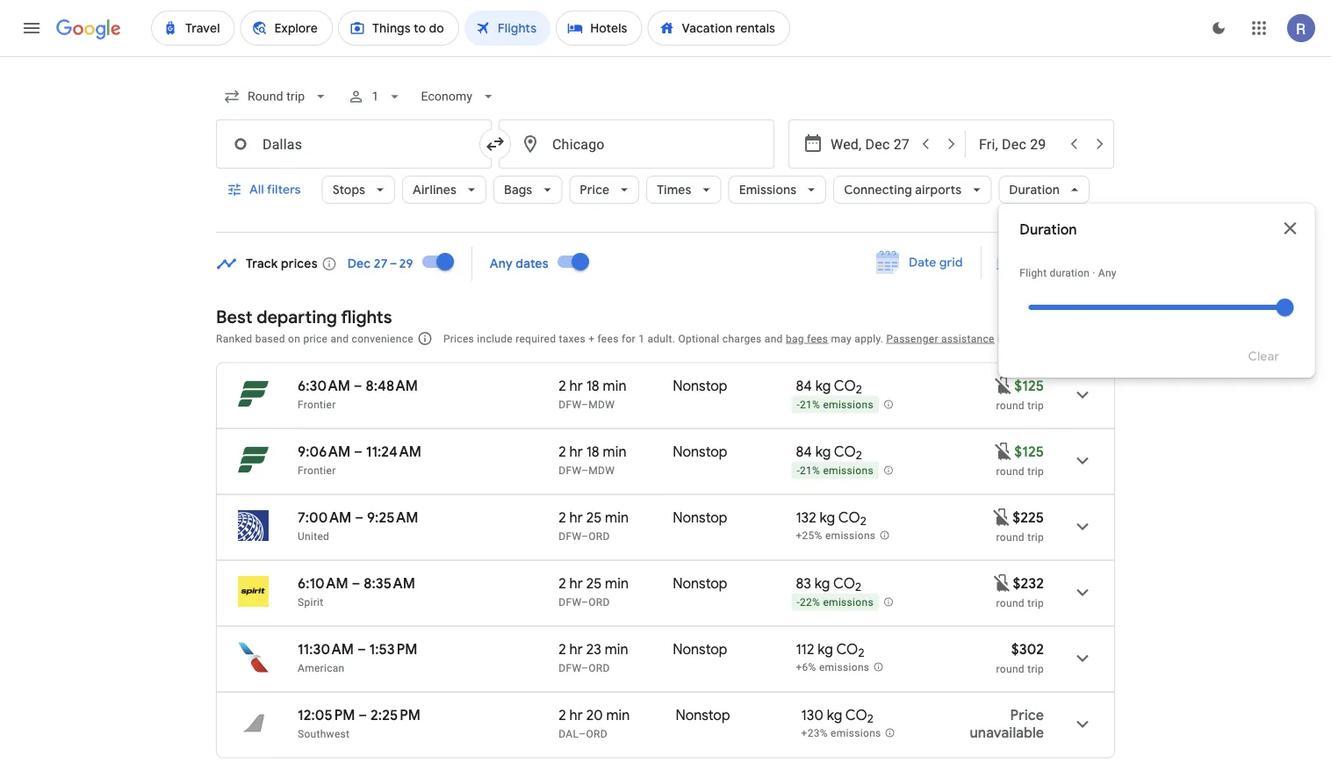 Task type: vqa. For each thing, say whether or not it's contained in the screenshot.
Hotels
no



Task type: describe. For each thing, give the bounding box(es) containing it.
Arrival time: 2:25 PM. text field
[[371, 706, 421, 724]]

leaves dallas/fort worth international airport at 11:30 am on wednesday, december 27 and arrives at o'hare international airport at 1:53 pm on wednesday, december 27. element
[[298, 641, 418, 659]]

nonstop for 2:25 pm
[[676, 706, 731, 724]]

min for 2:25 pm
[[607, 706, 630, 724]]

nonstop flight. element for 8:35 am
[[673, 575, 728, 595]]

any inside search box
[[1099, 267, 1117, 279]]

bags button
[[494, 169, 563, 211]]

apply.
[[855, 333, 884, 345]]

flight details. leaves dallas/fort worth international airport at 9:06 am on wednesday, december 27 and arrives at chicago midway international airport at 11:24 am on wednesday, december 27. image
[[1062, 440, 1104, 482]]

– inside 2 hr 23 min dfw – ord
[[582, 662, 589, 674]]

emissions up 132 kg co 2
[[824, 465, 874, 477]]

Arrival time: 11:24 AM. text field
[[366, 443, 422, 461]]

departing
[[257, 306, 337, 328]]

Arrival time: 9:25 AM. text field
[[367, 509, 419, 527]]

frontier for 9:06 am
[[298, 464, 336, 477]]

total duration 2 hr 18 min. element for 8:48 am
[[559, 377, 673, 398]]

kg for 8:48 am
[[816, 377, 831, 395]]

2 fees from the left
[[808, 333, 829, 345]]

25 for 9:25 am
[[587, 509, 602, 527]]

+25% emissions
[[796, 530, 876, 542]]

6:30 am
[[298, 377, 351, 395]]

132 kg co 2
[[796, 509, 867, 529]]

optional
[[679, 333, 720, 345]]

nonstop flight. element for 11:24 am
[[673, 443, 728, 463]]

$302
[[1012, 641, 1045, 659]]

dfw for 8:35 am
[[559, 596, 582, 608]]

emissions down may
[[824, 399, 874, 411]]

duration
[[1050, 267, 1090, 279]]

1 button
[[340, 76, 411, 118]]

co for 11:24 am
[[835, 443, 857, 461]]

stops
[[333, 182, 366, 198]]

min for 11:24 am
[[603, 443, 627, 461]]

130 kg co 2
[[802, 706, 874, 727]]

– inside 11:30 am – 1:53 pm american
[[357, 641, 366, 659]]

connecting
[[844, 182, 913, 198]]

ranked
[[216, 333, 253, 345]]

based
[[255, 333, 285, 345]]

price graph button
[[986, 247, 1112, 279]]

dfw for 11:24 am
[[559, 464, 582, 477]]

$232
[[1014, 575, 1045, 593]]

round trip for 8:35 am
[[997, 597, 1045, 609]]

27 – 29
[[374, 256, 414, 272]]

$125 for 11:24 am
[[1015, 443, 1045, 461]]

learn more about ranking image
[[417, 331, 433, 347]]

-22% emissions
[[797, 597, 874, 609]]

connecting airports
[[844, 182, 962, 198]]

american
[[298, 662, 345, 674]]

dec 27 – 29
[[348, 256, 414, 272]]

emissions down 132 kg co 2
[[826, 530, 876, 542]]

flight duration · any
[[1020, 267, 1117, 279]]

best
[[216, 306, 253, 328]]

2 inside 2 hr 23 min dfw – ord
[[559, 641, 567, 659]]

airports
[[916, 182, 962, 198]]

8:48 am
[[366, 377, 418, 395]]

+6%
[[796, 662, 817, 674]]

+6% emissions
[[796, 662, 870, 674]]

find the best price region
[[216, 241, 1116, 293]]

stops button
[[322, 169, 395, 211]]

kg for 11:24 am
[[816, 443, 831, 461]]

charges
[[723, 333, 762, 345]]

9:06 am – 11:24 am frontier
[[298, 443, 422, 477]]

– inside 9:06 am – 11:24 am frontier
[[354, 443, 363, 461]]

convenience
[[352, 333, 414, 345]]

co for 9:25 am
[[839, 509, 861, 527]]

hr for 2:25 pm
[[570, 706, 583, 724]]

passenger
[[887, 333, 939, 345]]

– inside 12:05 pm – 2:25 pm southwest
[[359, 706, 367, 724]]

change appearance image
[[1198, 7, 1241, 49]]

price
[[303, 333, 328, 345]]

+23%
[[802, 728, 828, 740]]

trip for 8:35 am
[[1028, 597, 1045, 609]]

flight
[[1020, 267, 1048, 279]]

total duration 2 hr 20 min. element
[[559, 706, 676, 727]]

emissions down 83 kg co 2
[[824, 597, 874, 609]]

leaves dallas/fort worth international airport at 6:30 am on wednesday, december 27 and arrives at chicago midway international airport at 8:48 am on wednesday, december 27. element
[[298, 377, 418, 395]]

9:25 am
[[367, 509, 419, 527]]

this price for this flight doesn't include overhead bin access. if you need a carry-on bag, use the bags filter to update prices. image for 8:35 am
[[992, 573, 1014, 594]]

date grid button
[[864, 247, 978, 279]]

leaves dallas/fort worth international airport at 7:00 am on wednesday, december 27 and arrives at o'hare international airport at 9:25 am on wednesday, december 27. element
[[298, 509, 419, 527]]

flight details. leaves dallas/fort worth international airport at 6:10 am on wednesday, december 27 and arrives at o'hare international airport at 8:35 am on wednesday, december 27. image
[[1062, 572, 1104, 614]]

225 US dollars text field
[[1013, 509, 1045, 527]]

2 inside 130 kg co 2
[[868, 712, 874, 727]]

11:30 am
[[298, 641, 354, 659]]

2 and from the left
[[765, 333, 783, 345]]

+23% emissions
[[802, 728, 882, 740]]

price button
[[570, 169, 640, 211]]

ranked based on price and convenience
[[216, 333, 414, 345]]

·
[[1093, 267, 1096, 279]]

this price for this flight doesn't include overhead bin access. if you need a carry-on bag, use the bags filter to update prices. image for 8:48 am
[[994, 375, 1015, 396]]

Arrival time: 8:48 AM. text field
[[366, 377, 418, 395]]

mdw for 8:48 am
[[589, 398, 615, 411]]

Departure time: 6:10 AM. text field
[[298, 575, 349, 593]]

2 inside 2 hr 20 min dal – ord
[[559, 706, 567, 724]]

kg for 2:25 pm
[[827, 706, 843, 724]]

airlines button
[[402, 169, 487, 211]]

hr for 9:25 am
[[570, 509, 583, 527]]

assistance
[[942, 333, 995, 345]]

6:10 am – 8:35 am spirit
[[298, 575, 416, 608]]

132
[[796, 509, 817, 527]]

passenger assistance button
[[887, 333, 995, 345]]

round for 8:48 am
[[997, 399, 1025, 412]]

dfw for 1:53 pm
[[559, 662, 582, 674]]

25 for 8:35 am
[[587, 575, 602, 593]]

83 kg co 2
[[796, 575, 862, 595]]

Departure time: 11:30 AM. text field
[[298, 641, 354, 659]]

6:10 am
[[298, 575, 349, 593]]

date
[[909, 255, 937, 271]]

Departure text field
[[831, 120, 912, 168]]

nonstop for 1:53 pm
[[673, 641, 728, 659]]

21% for 11:24 am
[[800, 465, 821, 477]]

-21% emissions for 8:48 am
[[797, 399, 874, 411]]

8:35 am
[[364, 575, 416, 593]]

any dates
[[490, 256, 549, 272]]

trip for 8:48 am
[[1028, 399, 1045, 412]]

co for 1:53 pm
[[837, 641, 859, 659]]

-21% emissions for 11:24 am
[[797, 465, 874, 477]]

2 hr 18 min dfw – mdw for 11:24 am
[[559, 443, 627, 477]]

total duration 2 hr 18 min. element for 11:24 am
[[559, 443, 673, 463]]

leaves dallas love field at 12:05 pm on wednesday, december 27 and arrives at o'hare international airport at 2:25 pm on wednesday, december 27. element
[[298, 706, 421, 724]]

include
[[477, 333, 513, 345]]

7:00 am
[[298, 509, 352, 527]]

loading results progress bar
[[0, 56, 1332, 60]]

this price for this flight doesn't include overhead bin access. if you need a carry-on bag, use the bags filter to update prices. image for 11:24 am
[[994, 441, 1015, 462]]

this price for this flight doesn't include overhead bin access. if you need a carry-on bag, use the bags filter to update prices. image for 9:25 am
[[992, 507, 1013, 528]]

adult.
[[648, 333, 676, 345]]

frontier for 6:30 am
[[298, 398, 336, 411]]

prices
[[444, 333, 474, 345]]

emissions down 112 kg co 2
[[820, 662, 870, 674]]

taxes
[[559, 333, 586, 345]]

total duration 2 hr 25 min. element for 83
[[559, 575, 673, 595]]

min for 8:48 am
[[603, 377, 627, 395]]

price graph
[[1031, 255, 1098, 271]]

bag fees button
[[786, 333, 829, 345]]

round for 11:24 am
[[997, 465, 1025, 478]]

unavailable
[[970, 724, 1045, 742]]

main menu image
[[21, 18, 42, 39]]

84 for 11:24 am
[[796, 443, 813, 461]]

nonstop for 8:35 am
[[673, 575, 728, 593]]

302 US dollars text field
[[1012, 641, 1045, 659]]

- for 8:35 am
[[797, 597, 800, 609]]

83
[[796, 575, 812, 593]]

125 US dollars text field
[[1015, 377, 1045, 395]]

21% for 8:48 am
[[800, 399, 821, 411]]

duration button
[[999, 169, 1090, 211]]

nonstop flight. element for 9:25 am
[[673, 509, 728, 529]]



Task type: locate. For each thing, give the bounding box(es) containing it.
flight details. leaves dallas/fort worth international airport at 6:30 am on wednesday, december 27 and arrives at chicago midway international airport at 8:48 am on wednesday, december 27. image
[[1062, 374, 1104, 416]]

total duration 2 hr 25 min. element for 132
[[559, 509, 673, 529]]

co
[[835, 377, 857, 395], [835, 443, 857, 461], [839, 509, 861, 527], [834, 575, 856, 593], [837, 641, 859, 659], [846, 706, 868, 724]]

1 2 hr 18 min dfw – mdw from the top
[[559, 377, 627, 411]]

min for 9:25 am
[[605, 509, 629, 527]]

1 horizontal spatial fees
[[808, 333, 829, 345]]

112
[[796, 641, 815, 659]]

2 hr 18 min dfw – mdw
[[559, 377, 627, 411], [559, 443, 627, 477]]

4 dfw from the top
[[559, 596, 582, 608]]

– inside 2 hr 20 min dal – ord
[[579, 728, 586, 740]]

price inside price unavailable
[[1011, 706, 1045, 724]]

1 18 from the top
[[587, 377, 600, 395]]

trip inside $302 round trip
[[1028, 663, 1045, 675]]

min for 8:35 am
[[605, 575, 629, 593]]

0 horizontal spatial any
[[490, 256, 513, 272]]

trip down $232
[[1028, 597, 1045, 609]]

price inside price graph button
[[1031, 255, 1061, 271]]

-21% emissions
[[797, 399, 874, 411], [797, 465, 874, 477]]

duration up price graph button
[[1020, 221, 1078, 239]]

3 round from the top
[[997, 531, 1025, 543]]

0 vertical spatial total duration 2 hr 25 min. element
[[559, 509, 673, 529]]

round trip
[[997, 399, 1045, 412], [997, 465, 1045, 478], [997, 531, 1045, 543], [997, 597, 1045, 609]]

1 vertical spatial 84 kg co 2
[[796, 443, 863, 463]]

flight details. leaves dallas/fort worth international airport at 11:30 am on wednesday, december 27 and arrives at o'hare international airport at 1:53 pm on wednesday, december 27. image
[[1062, 637, 1104, 680]]

kg for 8:35 am
[[815, 575, 831, 593]]

dfw inside 2 hr 23 min dfw – ord
[[559, 662, 582, 674]]

and
[[331, 333, 349, 345], [765, 333, 783, 345]]

0 vertical spatial $125
[[1015, 377, 1045, 395]]

1 and from the left
[[331, 333, 349, 345]]

1 84 kg co 2 from the top
[[796, 377, 863, 397]]

0 vertical spatial frontier
[[298, 398, 336, 411]]

round down $302
[[997, 663, 1025, 675]]

ord for 2:25 pm
[[586, 728, 608, 740]]

co up the -22% emissions
[[834, 575, 856, 593]]

84 up 132 in the right of the page
[[796, 443, 813, 461]]

nonstop flight. element
[[673, 377, 728, 398], [673, 443, 728, 463], [673, 509, 728, 529], [673, 575, 728, 595], [673, 641, 728, 661], [676, 706, 731, 727]]

0 vertical spatial -21% emissions
[[797, 399, 874, 411]]

5 dfw from the top
[[559, 662, 582, 674]]

mdw
[[589, 398, 615, 411], [589, 464, 615, 477]]

round for 9:25 am
[[997, 531, 1025, 543]]

1 horizontal spatial any
[[1099, 267, 1117, 279]]

co up 132 kg co 2
[[835, 443, 857, 461]]

0 vertical spatial 1
[[372, 89, 379, 104]]

3 trip from the top
[[1028, 531, 1045, 543]]

price inside "price" popup button
[[580, 182, 610, 198]]

hr for 1:53 pm
[[570, 641, 583, 659]]

none search field containing duration
[[216, 76, 1316, 378]]

1 - from the top
[[797, 399, 800, 411]]

0 vertical spatial price
[[580, 182, 610, 198]]

84 kg co 2 for 11:24 am
[[796, 443, 863, 463]]

united
[[298, 530, 330, 543]]

1 mdw from the top
[[589, 398, 615, 411]]

prices include required taxes + fees for 1 adult. optional charges and bag fees may apply. passenger assistance
[[444, 333, 995, 345]]

0 vertical spatial 84
[[796, 377, 813, 395]]

co inside 83 kg co 2
[[834, 575, 856, 593]]

any
[[490, 256, 513, 272], [1099, 267, 1117, 279]]

kg
[[816, 377, 831, 395], [816, 443, 831, 461], [820, 509, 836, 527], [815, 575, 831, 593], [818, 641, 834, 659], [827, 706, 843, 724]]

$302 round trip
[[997, 641, 1045, 675]]

+25%
[[796, 530, 823, 542]]

co up +25% emissions
[[839, 509, 861, 527]]

trip down $125 text box
[[1028, 465, 1045, 478]]

1 vertical spatial total duration 2 hr 25 min. element
[[559, 575, 673, 595]]

1 $125 from the top
[[1015, 377, 1045, 395]]

nonstop for 9:25 am
[[673, 509, 728, 527]]

None text field
[[216, 119, 492, 169]]

0 vertical spatial -
[[797, 399, 800, 411]]

1 horizontal spatial and
[[765, 333, 783, 345]]

1 vertical spatial total duration 2 hr 18 min. element
[[559, 443, 673, 463]]

round down $232
[[997, 597, 1025, 609]]

kg right 83
[[815, 575, 831, 593]]

best departing flights
[[216, 306, 392, 328]]

None field
[[216, 81, 337, 112], [414, 81, 504, 112], [216, 81, 337, 112], [414, 81, 504, 112]]

frontier
[[298, 398, 336, 411], [298, 464, 336, 477]]

- down 83
[[797, 597, 800, 609]]

2 $125 from the top
[[1015, 443, 1045, 461]]

2 - from the top
[[797, 465, 800, 477]]

ord inside 2 hr 20 min dal – ord
[[586, 728, 608, 740]]

- for 8:48 am
[[797, 399, 800, 411]]

all filters
[[250, 182, 301, 198]]

2 25 from the top
[[587, 575, 602, 593]]

2 hr 23 min dfw – ord
[[559, 641, 629, 674]]

required
[[516, 333, 556, 345]]

round trip for 11:24 am
[[997, 465, 1045, 478]]

may
[[832, 333, 852, 345]]

nonstop for 11:24 am
[[673, 443, 728, 461]]

1 vertical spatial -
[[797, 465, 800, 477]]

1 vertical spatial $125
[[1015, 443, 1045, 461]]

co inside 132 kg co 2
[[839, 509, 861, 527]]

min for 1:53 pm
[[605, 641, 629, 659]]

18
[[587, 377, 600, 395], [587, 443, 600, 461]]

0 vertical spatial total duration 2 hr 18 min. element
[[559, 377, 673, 398]]

1 vertical spatial 1
[[639, 333, 645, 345]]

2 dfw from the top
[[559, 464, 582, 477]]

all
[[250, 182, 264, 198]]

trip down the $302 text field
[[1028, 663, 1045, 675]]

bags
[[504, 182, 533, 198]]

0 horizontal spatial and
[[331, 333, 349, 345]]

dec
[[348, 256, 371, 272]]

1 fees from the left
[[598, 333, 619, 345]]

1:53 pm
[[370, 641, 418, 659]]

round down $225
[[997, 531, 1025, 543]]

2 hr 25 min dfw – ord
[[559, 509, 629, 543], [559, 575, 629, 608]]

2 hr from the top
[[570, 443, 583, 461]]

trip down $225
[[1028, 531, 1045, 543]]

Return text field
[[980, 120, 1060, 168]]

1 round from the top
[[997, 399, 1025, 412]]

co down may
[[835, 377, 857, 395]]

11:24 am
[[366, 443, 422, 461]]

round trip down 125 us dollars text box
[[997, 399, 1045, 412]]

round trip for 8:48 am
[[997, 399, 1045, 412]]

1 inside the best departing flights main content
[[639, 333, 645, 345]]

130
[[802, 706, 824, 724]]

Departure time: 6:30 AM. text field
[[298, 377, 351, 395]]

total duration 2 hr 25 min. element
[[559, 509, 673, 529], [559, 575, 673, 595]]

1 vertical spatial 18
[[587, 443, 600, 461]]

6 hr from the top
[[570, 706, 583, 724]]

kg up +25% emissions
[[820, 509, 836, 527]]

kg for 9:25 am
[[820, 509, 836, 527]]

4 round from the top
[[997, 597, 1025, 609]]

round trip down $225
[[997, 531, 1045, 543]]

21% up 132 in the right of the page
[[800, 465, 821, 477]]

best departing flights main content
[[216, 241, 1116, 778]]

12:05 pm
[[298, 706, 355, 724]]

1 dfw from the top
[[559, 398, 582, 411]]

2 18 from the top
[[587, 443, 600, 461]]

2 84 kg co 2 from the top
[[796, 443, 863, 463]]

2 total duration 2 hr 25 min. element from the top
[[559, 575, 673, 595]]

1 vertical spatial frontier
[[298, 464, 336, 477]]

any inside the find the best price region
[[490, 256, 513, 272]]

flight details. leaves dallas/fort worth international airport at 7:00 am on wednesday, december 27 and arrives at o'hare international airport at 9:25 am on wednesday, december 27. image
[[1062, 506, 1104, 548]]

Departure time: 7:00 AM. text field
[[298, 509, 352, 527]]

232 US dollars text field
[[1014, 575, 1045, 593]]

$125
[[1015, 377, 1045, 395], [1015, 443, 1045, 461]]

price for price graph
[[1031, 255, 1061, 271]]

prices
[[281, 256, 318, 272]]

kg inside 83 kg co 2
[[815, 575, 831, 593]]

learn more about tracked prices image
[[321, 256, 337, 272]]

mdw for 11:24 am
[[589, 464, 615, 477]]

3 hr from the top
[[570, 509, 583, 527]]

kg up +23% emissions
[[827, 706, 843, 724]]

2 hr 20 min dal – ord
[[559, 706, 630, 740]]

airlines
[[413, 182, 457, 198]]

1 hr from the top
[[570, 377, 583, 395]]

nonstop flight. element for 2:25 pm
[[676, 706, 731, 727]]

2 frontier from the top
[[298, 464, 336, 477]]

hr for 8:48 am
[[570, 377, 583, 395]]

– inside 6:30 am – 8:48 am frontier
[[354, 377, 363, 395]]

3 round trip from the top
[[997, 531, 1045, 543]]

kg for 1:53 pm
[[818, 641, 834, 659]]

22%
[[800, 597, 821, 609]]

leaves dallas/fort worth international airport at 9:06 am on wednesday, december 27 and arrives at chicago midway international airport at 11:24 am on wednesday, december 27. element
[[298, 443, 422, 461]]

5 round from the top
[[997, 663, 1025, 675]]

+
[[589, 333, 595, 345]]

2 round from the top
[[997, 465, 1025, 478]]

125 US dollars text field
[[1015, 443, 1045, 461]]

84 kg co 2
[[796, 377, 863, 397], [796, 443, 863, 463]]

hr for 8:35 am
[[570, 575, 583, 593]]

round inside $302 round trip
[[997, 663, 1025, 675]]

round
[[997, 399, 1025, 412], [997, 465, 1025, 478], [997, 531, 1025, 543], [997, 597, 1025, 609], [997, 663, 1025, 675]]

nonstop for 8:48 am
[[673, 377, 728, 395]]

nonstop flight. element for 1:53 pm
[[673, 641, 728, 661]]

1 25 from the top
[[587, 509, 602, 527]]

co inside 112 kg co 2
[[837, 641, 859, 659]]

all filters button
[[216, 169, 315, 211]]

co up +6% emissions at the bottom right of page
[[837, 641, 859, 659]]

0 vertical spatial 21%
[[800, 399, 821, 411]]

price for price unavailable
[[1011, 706, 1045, 724]]

nonstop flight. element for 8:48 am
[[673, 377, 728, 398]]

1 trip from the top
[[1028, 399, 1045, 412]]

0 horizontal spatial fees
[[598, 333, 619, 345]]

None search field
[[216, 76, 1316, 378]]

ord for 9:25 am
[[589, 530, 610, 543]]

23
[[587, 641, 602, 659]]

1 -21% emissions from the top
[[797, 399, 874, 411]]

kg down bag fees "button"
[[816, 377, 831, 395]]

track prices
[[246, 256, 318, 272]]

0 vertical spatial duration
[[1010, 182, 1061, 198]]

0 vertical spatial 84 kg co 2
[[796, 377, 863, 397]]

hr inside 2 hr 23 min dfw – ord
[[570, 641, 583, 659]]

round down $125 text box
[[997, 465, 1025, 478]]

$125 left flight details. leaves dallas/fort worth international airport at 6:30 am on wednesday, december 27 and arrives at chicago midway international airport at 8:48 am on wednesday, december 27. icon
[[1015, 377, 1045, 395]]

flight details. leaves dallas love field at 12:05 pm on wednesday, december 27 and arrives at o'hare international airport at 2:25 pm on wednesday, december 27. image
[[1062, 703, 1104, 745]]

4 trip from the top
[[1028, 597, 1045, 609]]

this price for this flight doesn't include overhead bin access. if you need a carry-on bag, use the bags filter to update prices. image
[[994, 375, 1015, 396], [994, 441, 1015, 462], [992, 507, 1013, 528], [992, 573, 1014, 594]]

emissions down 130 kg co 2 on the bottom
[[831, 728, 882, 740]]

ord
[[589, 530, 610, 543], [589, 596, 610, 608], [589, 662, 610, 674], [586, 728, 608, 740]]

bag
[[786, 333, 805, 345]]

ord inside 2 hr 23 min dfw – ord
[[589, 662, 610, 674]]

Departure time: 12:05 PM. text field
[[298, 706, 355, 724]]

nonstop
[[673, 377, 728, 395], [673, 443, 728, 461], [673, 509, 728, 527], [673, 575, 728, 593], [673, 641, 728, 659], [676, 706, 731, 724]]

84 kg co 2 down may
[[796, 377, 863, 397]]

and right price
[[331, 333, 349, 345]]

round trip down $232
[[997, 597, 1045, 609]]

2 vertical spatial -
[[797, 597, 800, 609]]

trip for 9:25 am
[[1028, 531, 1045, 543]]

1 horizontal spatial 1
[[639, 333, 645, 345]]

0 horizontal spatial 1
[[372, 89, 379, 104]]

round down 125 us dollars text box
[[997, 399, 1025, 412]]

2 hr 25 min dfw – ord for 8:35 am
[[559, 575, 629, 608]]

kg inside 130 kg co 2
[[827, 706, 843, 724]]

spirit
[[298, 596, 324, 608]]

2 round trip from the top
[[997, 465, 1045, 478]]

2 -21% emissions from the top
[[797, 465, 874, 477]]

round for 8:35 am
[[997, 597, 1025, 609]]

duration inside popup button
[[1010, 182, 1061, 198]]

emissions
[[739, 182, 797, 198]]

co inside 130 kg co 2
[[846, 706, 868, 724]]

1 total duration 2 hr 18 min. element from the top
[[559, 377, 673, 398]]

2 inside 112 kg co 2
[[859, 646, 865, 661]]

84 kg co 2 for 8:48 am
[[796, 377, 863, 397]]

kg up +6% emissions at the bottom right of page
[[818, 641, 834, 659]]

frontier down "departure time: 6:30 am." text box
[[298, 398, 336, 411]]

2 vertical spatial price
[[1011, 706, 1045, 724]]

1 vertical spatial 2 hr 18 min dfw – mdw
[[559, 443, 627, 477]]

21% down bag fees "button"
[[800, 399, 821, 411]]

min inside 2 hr 23 min dfw – ord
[[605, 641, 629, 659]]

emissions button
[[729, 169, 827, 211]]

– inside 7:00 am – 9:25 am united
[[355, 509, 364, 527]]

84 down bag fees "button"
[[796, 377, 813, 395]]

12:05 pm – 2:25 pm southwest
[[298, 706, 421, 740]]

dal
[[559, 728, 579, 740]]

2 84 from the top
[[796, 443, 813, 461]]

1 vertical spatial -21% emissions
[[797, 465, 874, 477]]

hr for 11:24 am
[[570, 443, 583, 461]]

on
[[288, 333, 301, 345]]

any left dates
[[490, 256, 513, 272]]

1 vertical spatial mdw
[[589, 464, 615, 477]]

hr inside 2 hr 20 min dal – ord
[[570, 706, 583, 724]]

min inside 2 hr 20 min dal – ord
[[607, 706, 630, 724]]

1 vertical spatial 2 hr 25 min dfw – ord
[[559, 575, 629, 608]]

co for 2:25 pm
[[846, 706, 868, 724]]

5 trip from the top
[[1028, 663, 1045, 675]]

duration down return text box
[[1010, 182, 1061, 198]]

$125 left flight details. leaves dallas/fort worth international airport at 9:06 am on wednesday, december 27 and arrives at chicago midway international airport at 11:24 am on wednesday, december 27. icon
[[1015, 443, 1045, 461]]

fees right bag
[[808, 333, 829, 345]]

84 kg co 2 up 132 kg co 2
[[796, 443, 863, 463]]

times button
[[647, 169, 722, 211]]

5 hr from the top
[[570, 641, 583, 659]]

1 total duration 2 hr 25 min. element from the top
[[559, 509, 673, 529]]

frontier inside 9:06 am – 11:24 am frontier
[[298, 464, 336, 477]]

2 21% from the top
[[800, 465, 821, 477]]

price for price
[[580, 182, 610, 198]]

2
[[559, 377, 567, 395], [857, 382, 863, 397], [559, 443, 567, 461], [857, 448, 863, 463], [559, 509, 567, 527], [861, 514, 867, 529], [559, 575, 567, 593], [856, 580, 862, 595], [559, 641, 567, 659], [859, 646, 865, 661], [559, 706, 567, 724], [868, 712, 874, 727]]

2 trip from the top
[[1028, 465, 1045, 478]]

-21% emissions up 132 kg co 2
[[797, 465, 874, 477]]

filters
[[267, 182, 301, 198]]

2 hr 18 min dfw – mdw for 8:48 am
[[559, 377, 627, 411]]

co for 8:48 am
[[835, 377, 857, 395]]

– inside 6:10 am – 8:35 am spirit
[[352, 575, 361, 593]]

graph
[[1064, 255, 1098, 271]]

20
[[587, 706, 603, 724]]

4 round trip from the top
[[997, 597, 1045, 609]]

2 hr 25 min dfw – ord for 9:25 am
[[559, 509, 629, 543]]

fees
[[598, 333, 619, 345], [808, 333, 829, 345]]

- up 132 in the right of the page
[[797, 465, 800, 477]]

4 hr from the top
[[570, 575, 583, 593]]

None text field
[[499, 119, 775, 169]]

southwest
[[298, 728, 350, 740]]

1 vertical spatial price
[[1031, 255, 1061, 271]]

2 2 hr 18 min dfw – mdw from the top
[[559, 443, 627, 477]]

ord for 1:53 pm
[[589, 662, 610, 674]]

duration
[[1010, 182, 1061, 198], [1020, 221, 1078, 239]]

3 - from the top
[[797, 597, 800, 609]]

0 vertical spatial 25
[[587, 509, 602, 527]]

1 vertical spatial 21%
[[800, 465, 821, 477]]

times
[[657, 182, 692, 198]]

$125 for 8:48 am
[[1015, 377, 1045, 395]]

Departure time: 9:06 AM. text field
[[298, 443, 351, 461]]

connecting airports button
[[834, 169, 992, 211]]

1 round trip from the top
[[997, 399, 1045, 412]]

1 2 hr 25 min dfw – ord from the top
[[559, 509, 629, 543]]

84 for 8:48 am
[[796, 377, 813, 395]]

$225
[[1013, 509, 1045, 527]]

kg inside 112 kg co 2
[[818, 641, 834, 659]]

84
[[796, 377, 813, 395], [796, 443, 813, 461]]

dfw for 8:48 am
[[559, 398, 582, 411]]

0 vertical spatial mdw
[[589, 398, 615, 411]]

3 dfw from the top
[[559, 530, 582, 543]]

- down bag
[[797, 399, 800, 411]]

7:00 am – 9:25 am united
[[298, 509, 419, 543]]

kg inside 132 kg co 2
[[820, 509, 836, 527]]

6:30 am – 8:48 am frontier
[[298, 377, 418, 411]]

frontier inside 6:30 am – 8:48 am frontier
[[298, 398, 336, 411]]

leaves dallas/fort worth international airport at 6:10 am on wednesday, december 27 and arrives at o'hare international airport at 8:35 am on wednesday, december 27. element
[[298, 575, 416, 593]]

21%
[[800, 399, 821, 411], [800, 465, 821, 477]]

dfw for 9:25 am
[[559, 530, 582, 543]]

Arrival time: 1:53 PM. text field
[[370, 641, 418, 659]]

hr
[[570, 377, 583, 395], [570, 443, 583, 461], [570, 509, 583, 527], [570, 575, 583, 593], [570, 641, 583, 659], [570, 706, 583, 724]]

1 vertical spatial 84
[[796, 443, 813, 461]]

1 frontier from the top
[[298, 398, 336, 411]]

ord for 8:35 am
[[589, 596, 610, 608]]

round trip down $125 text box
[[997, 465, 1045, 478]]

date grid
[[909, 255, 964, 271]]

total duration 2 hr 23 min. element
[[559, 641, 673, 661]]

2 total duration 2 hr 18 min. element from the top
[[559, 443, 673, 463]]

18 for 8:48 am
[[587, 377, 600, 395]]

18 for 11:24 am
[[587, 443, 600, 461]]

swap origin and destination. image
[[485, 134, 506, 155]]

for
[[622, 333, 636, 345]]

1 vertical spatial duration
[[1020, 221, 1078, 239]]

total duration 2 hr 18 min. element
[[559, 377, 673, 398], [559, 443, 673, 463]]

Arrival time: 8:35 AM. text field
[[364, 575, 416, 593]]

0 vertical spatial 2 hr 25 min dfw – ord
[[559, 509, 629, 543]]

price
[[580, 182, 610, 198], [1031, 255, 1061, 271], [1011, 706, 1045, 724]]

1 vertical spatial 25
[[587, 575, 602, 593]]

-21% emissions down may
[[797, 399, 874, 411]]

25
[[587, 509, 602, 527], [587, 575, 602, 593]]

1 inside popup button
[[372, 89, 379, 104]]

kg up 132 kg co 2
[[816, 443, 831, 461]]

2 inside 83 kg co 2
[[856, 580, 862, 595]]

and left bag
[[765, 333, 783, 345]]

0 vertical spatial 2 hr 18 min dfw – mdw
[[559, 377, 627, 411]]

2 2 hr 25 min dfw – ord from the top
[[559, 575, 629, 608]]

2 mdw from the top
[[589, 464, 615, 477]]

trip for 11:24 am
[[1028, 465, 1045, 478]]

round trip for 9:25 am
[[997, 531, 1045, 543]]

2 inside 132 kg co 2
[[861, 514, 867, 529]]

co for 8:35 am
[[834, 575, 856, 593]]

co up +23% emissions
[[846, 706, 868, 724]]

any right ·
[[1099, 267, 1117, 279]]

11:30 am – 1:53 pm american
[[298, 641, 418, 674]]

fees right +
[[598, 333, 619, 345]]

0 vertical spatial 18
[[587, 377, 600, 395]]

grid
[[940, 255, 964, 271]]

trip down 125 us dollars text box
[[1028, 399, 1045, 412]]

dates
[[516, 256, 549, 272]]

1 21% from the top
[[800, 399, 821, 411]]

close dialog image
[[1280, 218, 1302, 239]]

frontier down 9:06 am
[[298, 464, 336, 477]]

- for 11:24 am
[[797, 465, 800, 477]]

1 84 from the top
[[796, 377, 813, 395]]



